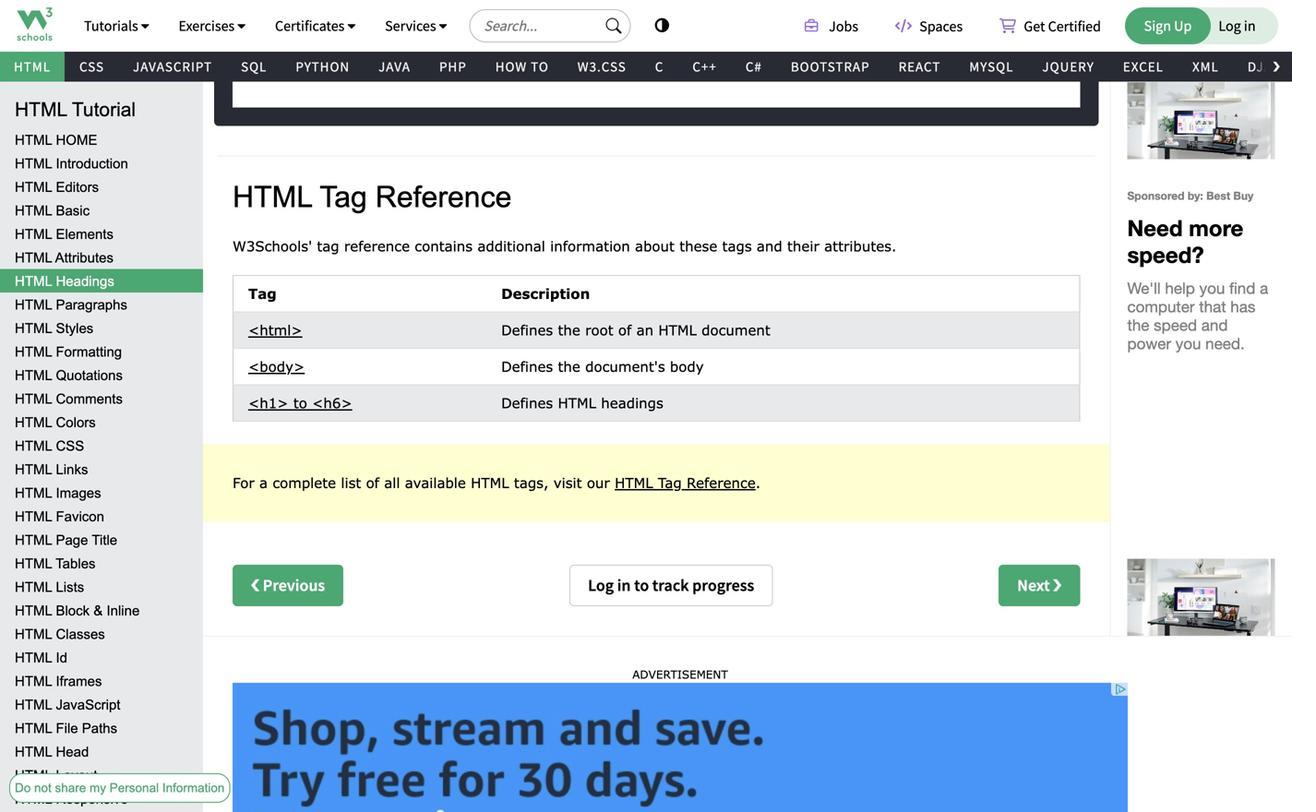Task type: vqa. For each thing, say whether or not it's contained in the screenshot.
LISTS
yes



Task type: locate. For each thing, give the bounding box(es) containing it.
next ❯
[[1017, 575, 1062, 596]]

❯ down log in
[[1255, 58, 1292, 75]]

attributes
[[55, 250, 114, 265]]

1 vertical spatial advertisement region
[[233, 683, 1128, 812]]

defines for defines html headings
[[501, 395, 553, 411]]

react link
[[885, 52, 955, 82]]

defines up tags,
[[501, 395, 553, 411]]

caret down image inside 'certificates' button
[[348, 19, 356, 33]]

1 horizontal spatial of
[[618, 322, 632, 338]]

0 horizontal spatial to
[[293, 395, 307, 411]]

contains
[[415, 238, 473, 254]]

responsive
[[56, 792, 128, 807]]

get
[[1024, 17, 1045, 36]]

start the exercise
[[247, 57, 372, 74]]

html basic link
[[0, 198, 203, 222]]

their
[[787, 238, 820, 254]]

1 vertical spatial of
[[366, 475, 379, 491]]

0 vertical spatial in
[[1244, 17, 1256, 35]]

tutorials
[[84, 17, 141, 35]]

visit
[[554, 475, 582, 491]]

attributes.
[[825, 238, 897, 254]]

headings
[[601, 395, 664, 411]]

1 horizontal spatial reference
[[687, 475, 756, 491]]

defines up defines html headings
[[501, 358, 553, 375]]

advertisement
[[1154, 67, 1249, 80], [633, 668, 728, 681]]

java link
[[365, 52, 425, 82]]

quotations
[[56, 368, 123, 383]]

bootstrap link
[[777, 52, 884, 82]]

1 vertical spatial tag
[[248, 285, 277, 302]]

1 horizontal spatial ❯
[[1255, 58, 1292, 75]]

0 vertical spatial advertisement
[[1154, 67, 1249, 80]]

html formatting link
[[0, 340, 203, 363]]

0 horizontal spatial advertisement
[[633, 668, 728, 681]]

exercise
[[314, 57, 372, 74]]

start
[[247, 57, 282, 74]]

in left track
[[617, 575, 631, 596]]

advertisement region
[[1128, 82, 1275, 636], [233, 683, 1128, 812]]

caret down image
[[141, 19, 149, 33], [348, 19, 356, 33], [439, 19, 447, 33]]

css up the links
[[56, 439, 84, 454]]

images
[[56, 486, 101, 501]]

for a complete list of all available html tags, visit our html tag reference .
[[233, 475, 761, 491]]

tag up the tag
[[320, 181, 367, 214]]

1 horizontal spatial tag
[[320, 181, 367, 214]]

0 horizontal spatial in
[[617, 575, 631, 596]]

w3schools' tag reference contains additional information about these tags and their attributes.
[[233, 238, 897, 254]]

of left an
[[618, 322, 632, 338]]

root
[[585, 322, 614, 338]]

1 horizontal spatial advertisement
[[1154, 67, 1249, 80]]

complete
[[273, 475, 336, 491]]

0 horizontal spatial ❯
[[1053, 575, 1062, 596]]

services button
[[370, 0, 462, 52]]

additional
[[478, 238, 546, 254]]

<html>
[[248, 322, 302, 338]]

introduction
[[56, 156, 128, 171]]

1 vertical spatial css
[[56, 439, 84, 454]]

the for document's
[[558, 358, 581, 375]]

1 defines from the top
[[501, 322, 553, 338]]

html tables link
[[0, 552, 203, 575]]

caret down image inside services button
[[439, 19, 447, 33]]

0 horizontal spatial reference
[[375, 181, 512, 214]]

1 vertical spatial ❯
[[1053, 575, 1062, 596]]

2 horizontal spatial tag
[[658, 475, 682, 491]]

0 horizontal spatial log
[[588, 575, 614, 596]]

formatting
[[56, 344, 122, 360]]

1 vertical spatial log
[[588, 575, 614, 596]]

tag up the <html> on the left of the page
[[248, 285, 277, 302]]

0 vertical spatial log
[[1219, 17, 1241, 35]]

editors
[[56, 180, 99, 195]]

get certified
[[1021, 17, 1101, 36]]

the
[[287, 57, 309, 74], [558, 322, 581, 338], [558, 358, 581, 375]]

1 vertical spatial to
[[634, 575, 649, 596]]

1 horizontal spatial caret down image
[[348, 19, 356, 33]]

1 vertical spatial the
[[558, 322, 581, 338]]

paragraphs
[[56, 297, 127, 312]]

log in
[[1219, 17, 1256, 35]]

2 defines from the top
[[501, 358, 553, 375]]

3 defines from the top
[[501, 395, 553, 411]]

xml
[[1193, 58, 1219, 75]]

2 vertical spatial the
[[558, 358, 581, 375]]

2 vertical spatial tag
[[658, 475, 682, 491]]

to right <h1>
[[293, 395, 307, 411]]

caret down image for certificates
[[348, 19, 356, 33]]

xml link
[[1179, 52, 1233, 82]]

1 vertical spatial defines
[[501, 358, 553, 375]]

❯
[[1255, 58, 1292, 75], [1053, 575, 1062, 596]]

python
[[296, 58, 350, 75]]

caret down image up exercise
[[348, 19, 356, 33]]

0 vertical spatial the
[[287, 57, 309, 74]]

page
[[56, 533, 88, 548]]

reference
[[344, 238, 410, 254]]

block
[[56, 603, 90, 619]]

the left 'root'
[[558, 322, 581, 338]]

inline
[[107, 603, 140, 619]]

.
[[756, 475, 761, 491]]

tag right our
[[658, 475, 682, 491]]

log in link
[[1175, 7, 1279, 44]]

the right "start"
[[287, 57, 309, 74]]

1 horizontal spatial in
[[1244, 17, 1256, 35]]

to left track
[[634, 575, 649, 596]]

1 horizontal spatial log
[[1219, 17, 1241, 35]]

0 vertical spatial tag
[[320, 181, 367, 214]]

elements
[[56, 227, 114, 242]]

0 horizontal spatial caret down image
[[141, 19, 149, 33]]

log left track
[[588, 575, 614, 596]]

exercises button
[[164, 0, 260, 52]]

java
[[379, 58, 411, 75]]

classes
[[56, 627, 105, 642]]

exercises
[[179, 17, 238, 35]]

c++ link
[[679, 52, 731, 82]]

title
[[92, 533, 117, 548]]

1 caret down image from the left
[[141, 19, 149, 33]]

html paragraphs link
[[0, 293, 203, 316]]

javascript link
[[119, 52, 226, 82]]

html iframes link
[[0, 669, 203, 693]]

caret down image up php
[[439, 19, 447, 33]]

defines for defines the root of an html document
[[501, 322, 553, 338]]

log for log in
[[1219, 17, 1241, 35]]

html page title link
[[0, 528, 203, 552]]

in for log in to track progress
[[617, 575, 631, 596]]

advertisement down the log in to track progress link
[[633, 668, 728, 681]]

django
[[1248, 58, 1292, 75]]

2 horizontal spatial caret down image
[[439, 19, 447, 33]]

0 horizontal spatial tag
[[248, 285, 277, 302]]

bootstrap
[[791, 58, 870, 75]]

spaces link
[[883, 7, 978, 44]]

1 horizontal spatial to
[[634, 575, 649, 596]]

❯ right next
[[1053, 575, 1062, 596]]

lists
[[56, 580, 84, 595]]

excel
[[1123, 58, 1164, 75]]

caret down image for services
[[439, 19, 447, 33]]


[[655, 17, 669, 33]]

and
[[757, 238, 783, 254]]

information
[[550, 238, 630, 254]]

caret down image up javascript
[[141, 19, 149, 33]]

3 caret down image from the left
[[439, 19, 447, 33]]

css up tutorial
[[79, 58, 104, 75]]

advertisement down up on the top
[[1154, 67, 1249, 80]]

log in to track progress
[[588, 575, 754, 596]]

log right up on the top
[[1219, 17, 1241, 35]]

0 vertical spatial defines
[[501, 322, 553, 338]]

2 vertical spatial defines
[[501, 395, 553, 411]]

in up django link
[[1244, 17, 1256, 35]]

0 vertical spatial of
[[618, 322, 632, 338]]

document
[[702, 322, 771, 338]]

sign
[[1144, 17, 1171, 35]]

sign up link
[[1125, 7, 1211, 44]]

tutorial
[[72, 99, 136, 120]]

certified
[[1048, 17, 1101, 36]]

of left all
[[366, 475, 379, 491]]

1 vertical spatial in
[[617, 575, 631, 596]]

caret down image inside tutorials button
[[141, 19, 149, 33]]

tag
[[317, 238, 339, 254]]

the for exercise
[[287, 57, 309, 74]]

defines down description on the top of the page
[[501, 322, 553, 338]]

sign up
[[1144, 17, 1192, 35]]

the up defines html headings
[[558, 358, 581, 375]]

2 caret down image from the left
[[348, 19, 356, 33]]

0 vertical spatial css
[[79, 58, 104, 75]]



Task type: describe. For each thing, give the bounding box(es) containing it.
how to
[[495, 58, 549, 75]]

the for root
[[558, 322, 581, 338]]

log in to track progress link
[[570, 565, 773, 607]]

these
[[680, 238, 718, 254]]

html tag reference
[[233, 181, 512, 214]]

layout
[[56, 768, 97, 783]]

share
[[55, 781, 86, 795]]

1 vertical spatial advertisement
[[633, 668, 728, 681]]

services
[[385, 17, 439, 35]]

jquery link
[[1029, 52, 1109, 82]]

how to link
[[482, 52, 563, 82]]

c
[[655, 58, 664, 75]]

html colors link
[[0, 410, 203, 434]]

home link image
[[17, 7, 52, 41]]

next
[[1017, 575, 1050, 596]]

mysql link
[[956, 52, 1028, 82]]

defines the root of an html document
[[501, 322, 771, 338]]

colors
[[56, 415, 96, 430]]

file
[[56, 721, 78, 736]]

start the exercise link
[[247, 57, 372, 74]]

my
[[90, 781, 106, 795]]

html lists link
[[0, 575, 203, 599]]

basic
[[56, 203, 90, 218]]

html responsive link
[[0, 787, 203, 811]]

Search field text field
[[469, 9, 631, 42]]

tags
[[722, 238, 752, 254]]

log for log in to track progress
[[588, 575, 614, 596]]

c#
[[746, 58, 762, 75]]

caret down image
[[238, 19, 246, 33]]

a
[[259, 475, 268, 491]]

html classes link
[[0, 622, 203, 646]]

defines for defines the document's body
[[501, 358, 553, 375]]

react
[[899, 58, 941, 75]]

information
[[162, 781, 225, 795]]

jobs
[[826, 17, 859, 36]]

about
[[635, 238, 675, 254]]

html tutorial
[[15, 99, 136, 120]]

<h1>
[[248, 395, 289, 411]]

up
[[1174, 17, 1192, 35]]

our
[[587, 475, 610, 491]]

0 vertical spatial to
[[293, 395, 307, 411]]

<body>
[[248, 358, 305, 375]]

html comments link
[[0, 387, 203, 410]]

css link
[[66, 52, 118, 82]]

paths
[[82, 721, 117, 736]]

html introduction link
[[0, 151, 203, 175]]

sql link
[[227, 52, 281, 82]]

head
[[56, 745, 89, 760]]

php
[[439, 58, 467, 75]]

html head link
[[0, 740, 203, 763]]

sql
[[241, 58, 267, 75]]

0 vertical spatial advertisement region
[[1128, 82, 1275, 636]]

html links link
[[0, 457, 203, 481]]

python link
[[282, 52, 364, 82]]

excel link
[[1110, 52, 1178, 82]]

html quotations link
[[0, 363, 203, 387]]

available
[[405, 475, 466, 491]]

description
[[501, 285, 590, 302]]

defines the document's body
[[501, 358, 704, 375]]

body
[[670, 358, 704, 375]]

home
[[56, 132, 97, 148]]

jobs link
[[792, 7, 873, 44]]

tutorials button
[[69, 0, 164, 52]]

css inside html home html introduction html editors html basic html elements html attributes html headings html paragraphs html styles html formatting html quotations html comments html colors html css html links html images html favicon html page title html tables html lists html block & inline html classes html id html iframes html javascript html file paths html head html layout html responsive
[[56, 439, 84, 454]]

html home link
[[0, 128, 203, 151]]

0 vertical spatial reference
[[375, 181, 512, 214]]

html images link
[[0, 481, 203, 505]]

html favicon link
[[0, 505, 203, 528]]

❮ previous link
[[233, 565, 344, 607]]

id
[[56, 650, 67, 666]]

do
[[15, 781, 31, 795]]

c# link
[[732, 52, 776, 82]]

to inside the log in to track progress link
[[634, 575, 649, 596]]

in for log in
[[1244, 17, 1256, 35]]

html css link
[[0, 434, 203, 457]]

w3.css
[[578, 58, 627, 75]]

❮ previous
[[251, 575, 325, 596]]

all
[[384, 475, 400, 491]]

html file paths link
[[0, 716, 203, 740]]

button to search image
[[606, 18, 623, 34]]

<h6>
[[312, 395, 352, 411]]

0 horizontal spatial of
[[366, 475, 379, 491]]

html home html introduction html editors html basic html elements html attributes html headings html paragraphs html styles html formatting html quotations html comments html colors html css html links html images html favicon html page title html tables html lists html block & inline html classes html id html iframes html javascript html file paths html head html layout html responsive
[[15, 132, 140, 807]]

c++
[[693, 58, 717, 75]]

❮
[[251, 575, 260, 596]]

html elements link
[[0, 222, 203, 246]]

caret down image for tutorials
[[141, 19, 149, 33]]

0 vertical spatial ❯
[[1255, 58, 1292, 75]]

document's
[[585, 358, 665, 375]]

an
[[637, 322, 654, 338]]

1 vertical spatial reference
[[687, 475, 756, 491]]

comments
[[56, 391, 123, 407]]

mysql
[[970, 58, 1014, 75]]

javascript
[[56, 697, 120, 713]]

html javascript link
[[0, 693, 203, 716]]



